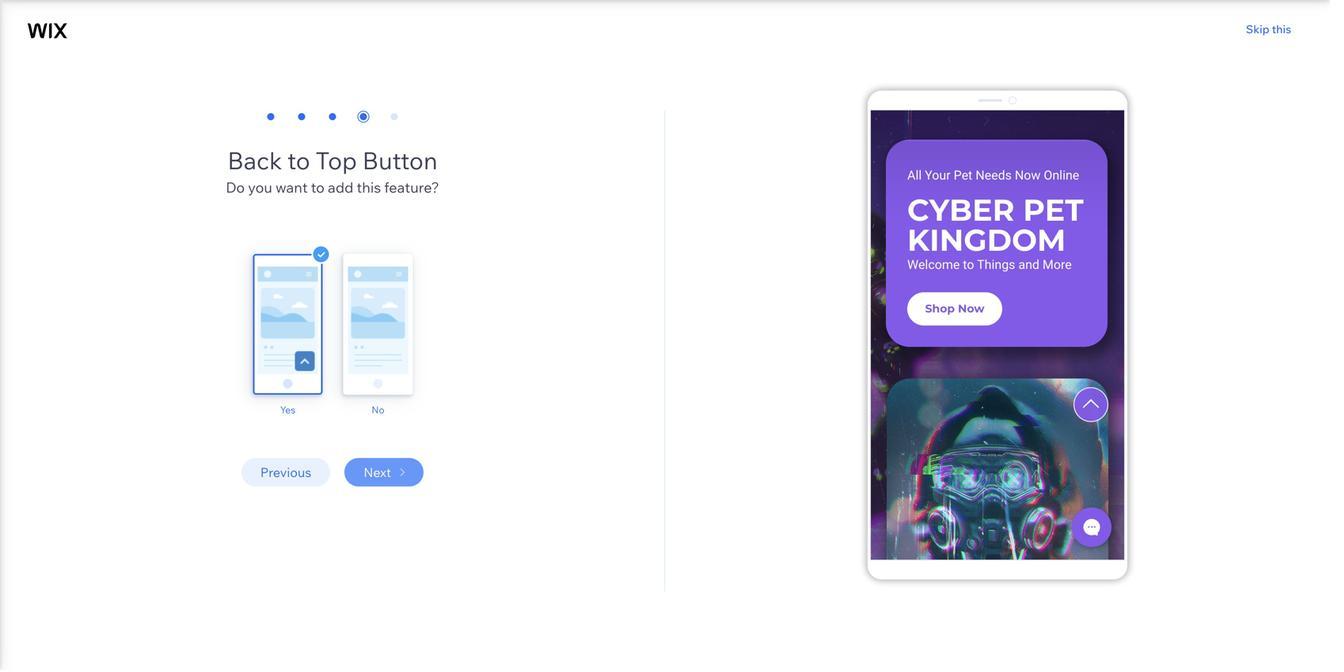 Task type: locate. For each thing, give the bounding box(es) containing it.
skip this
[[1246, 22, 1292, 36]]

this inside back to top button do you want to add this feature?
[[357, 179, 381, 196]]

0 horizontal spatial to
[[287, 146, 310, 175]]

to
[[287, 146, 310, 175], [311, 179, 325, 196]]

0 vertical spatial this
[[1272, 22, 1292, 36]]

0 horizontal spatial this
[[357, 179, 381, 196]]

previous
[[260, 465, 311, 481]]

this right add
[[357, 179, 381, 196]]

this
[[1272, 22, 1292, 36], [357, 179, 381, 196]]

1 vertical spatial this
[[357, 179, 381, 196]]

1 horizontal spatial to
[[311, 179, 325, 196]]

this right "skip"
[[1272, 22, 1292, 36]]

to left add
[[311, 179, 325, 196]]

to up want
[[287, 146, 310, 175]]

1 vertical spatial to
[[311, 179, 325, 196]]

previous button
[[241, 459, 330, 487]]

this inside button
[[1272, 22, 1292, 36]]

back to top button do you want to add this feature?
[[226, 146, 439, 196]]

1 horizontal spatial this
[[1272, 22, 1292, 36]]

feature?
[[384, 179, 439, 196]]



Task type: describe. For each thing, give the bounding box(es) containing it.
back
[[228, 146, 282, 175]]

button
[[363, 146, 438, 175]]

next button
[[345, 459, 424, 487]]

you
[[248, 179, 272, 196]]

skip this button
[[1236, 22, 1302, 36]]

next
[[364, 465, 391, 481]]

no
[[372, 404, 385, 416]]

want
[[276, 179, 308, 196]]

do
[[226, 179, 245, 196]]

skip
[[1246, 22, 1270, 36]]

yes
[[280, 404, 295, 416]]

top
[[316, 146, 357, 175]]

0 vertical spatial to
[[287, 146, 310, 175]]

add
[[328, 179, 354, 196]]



Task type: vqa. For each thing, say whether or not it's contained in the screenshot.
'Settings'
no



